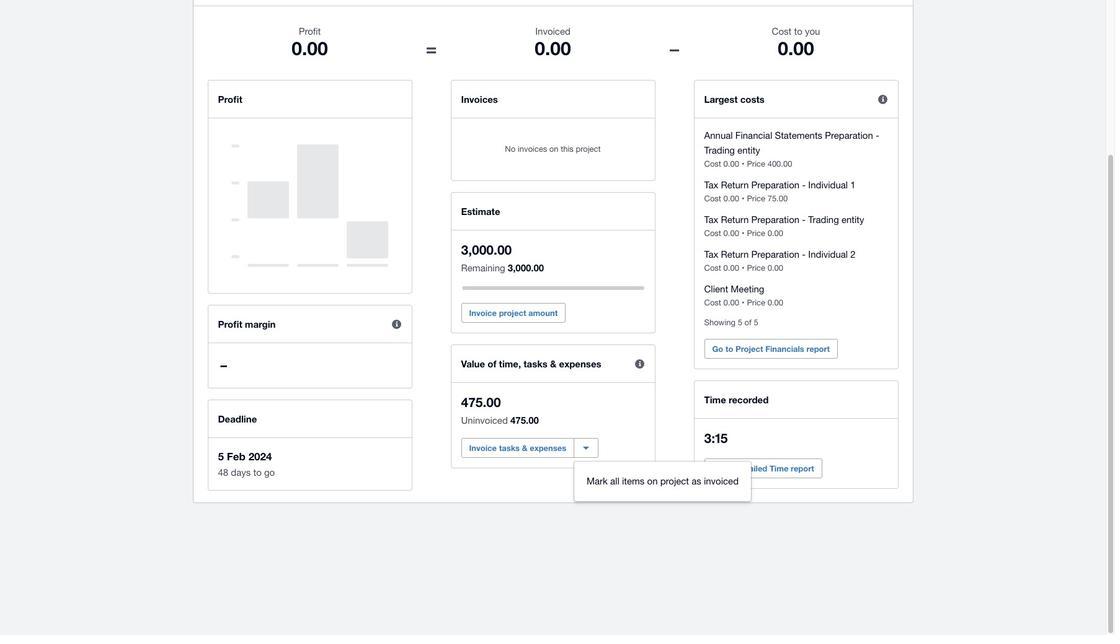Task type: vqa. For each thing, say whether or not it's contained in the screenshot.
and in the CREATE A NEW PROJECT FROM THE NEW PROJECT BUTTON ADD TASKS, ENTER TIME AND KEEP TRACK OF YOUR SPENDING
no



Task type: locate. For each thing, give the bounding box(es) containing it.
• up tax return preparation - individual 2 cost 0.00 • price 0.00
[[742, 229, 745, 238]]

go down showing on the bottom of the page
[[712, 344, 723, 354]]

3,000.00
[[461, 243, 512, 258], [508, 262, 544, 274]]

preparation down 75.00
[[751, 215, 800, 225]]

meeting
[[731, 284, 764, 295]]

1 return from the top
[[721, 180, 749, 190]]

1 horizontal spatial time
[[770, 464, 789, 474]]

1 vertical spatial tax
[[704, 215, 718, 225]]

individual left '1'
[[808, 180, 848, 190]]

financials
[[765, 344, 804, 354]]

individual left 2
[[808, 249, 848, 260]]

project for no invoices on this project
[[576, 145, 601, 154]]

−
[[669, 37, 680, 60]]

1 vertical spatial time
[[770, 464, 789, 474]]

go
[[712, 344, 723, 354], [712, 464, 723, 474]]

price inside tax return preparation - individual 1 cost 0.00 • price 75.00
[[747, 194, 765, 203]]

0 horizontal spatial tasks
[[499, 443, 520, 453]]

price up tax return preparation - individual 2 cost 0.00 • price 0.00
[[747, 229, 765, 238]]

entity inside tax return preparation - trading entity cost 0.00 • price 0.00
[[842, 215, 864, 225]]

to inside 5 feb 2024 48 days to go
[[253, 468, 262, 478]]

uninvoiced
[[461, 416, 508, 426]]

entity inside 'annual financial statements preparation - trading entity cost 0.00 • price 400.00'
[[738, 145, 760, 156]]

individual for 2
[[808, 249, 848, 260]]

• left 75.00
[[742, 194, 745, 203]]

return inside tax return preparation - trading entity cost 0.00 • price 0.00
[[721, 215, 749, 225]]

on right items
[[647, 476, 658, 487]]

items
[[622, 476, 645, 487]]

preparation inside 'annual financial statements preparation - trading entity cost 0.00 • price 400.00'
[[825, 130, 873, 141]]

5 up project
[[754, 318, 758, 327]]

time left 'recorded' at the right bottom of the page
[[704, 394, 726, 406]]

400.00
[[768, 159, 792, 169]]

to inside cost to you 0.00
[[794, 26, 802, 37]]

price for tax return preparation - individual 2
[[747, 264, 765, 273]]

price left 75.00
[[747, 194, 765, 203]]

1 vertical spatial individual
[[808, 249, 848, 260]]

2 horizontal spatial more info image
[[870, 87, 895, 112]]

trading down tax return preparation - individual 1 cost 0.00 • price 75.00
[[808, 215, 839, 225]]

profit
[[299, 26, 321, 37], [218, 94, 242, 105], [218, 319, 242, 330]]

return inside tax return preparation - individual 2 cost 0.00 • price 0.00
[[721, 249, 749, 260]]

5
[[738, 318, 742, 327], [754, 318, 758, 327], [218, 450, 224, 463]]

5 left feb
[[218, 450, 224, 463]]

invoice project amount
[[469, 308, 558, 318]]

2 • from the top
[[742, 194, 745, 203]]

0 vertical spatial more info image
[[870, 87, 895, 112]]

to left you
[[794, 26, 802, 37]]

1 • from the top
[[742, 159, 745, 169]]

2 horizontal spatial project
[[660, 476, 689, 487]]

0 horizontal spatial trading
[[704, 145, 735, 156]]

report right 'detailed'
[[791, 464, 814, 474]]

time recorded
[[704, 394, 769, 406]]

-
[[876, 130, 879, 141], [802, 180, 806, 190], [802, 215, 806, 225], [802, 249, 806, 260]]

report inside the go to project financials report button
[[807, 344, 830, 354]]

value of time, tasks & expenses
[[461, 358, 601, 370]]

more info image for profit margin
[[384, 312, 409, 337]]

to left go
[[253, 468, 262, 478]]

1 vertical spatial go
[[712, 464, 723, 474]]

1 horizontal spatial more info image
[[627, 352, 652, 376]]

invoice
[[469, 308, 497, 318], [469, 443, 497, 453]]

preparation for 2
[[751, 249, 800, 260]]

1 vertical spatial project
[[499, 308, 526, 318]]

invoice for invoice tasks & expenses
[[469, 443, 497, 453]]

on
[[549, 145, 559, 154], [647, 476, 658, 487]]

- inside tax return preparation - individual 1 cost 0.00 • price 75.00
[[802, 180, 806, 190]]

price inside tax return preparation - individual 2 cost 0.00 • price 0.00
[[747, 264, 765, 273]]

0 horizontal spatial more info image
[[384, 312, 409, 337]]

2 tax from the top
[[704, 215, 718, 225]]

1 horizontal spatial entity
[[842, 215, 864, 225]]

tax inside tax return preparation - trading entity cost 0.00 • price 0.00
[[704, 215, 718, 225]]

invoiced
[[704, 476, 739, 487]]

to for financials
[[726, 344, 733, 354]]

1 individual from the top
[[808, 180, 848, 190]]

time inside button
[[770, 464, 789, 474]]

2 price from the top
[[747, 194, 765, 203]]

0 vertical spatial entity
[[738, 145, 760, 156]]

to inside button
[[726, 464, 733, 474]]

project left amount
[[499, 308, 526, 318]]

entity
[[738, 145, 760, 156], [842, 215, 864, 225]]

profit inside profit 0.00
[[299, 26, 321, 37]]

return down tax return preparation - individual 1 cost 0.00 • price 75.00
[[721, 215, 749, 225]]

tasks down 'uninvoiced' on the bottom left
[[499, 443, 520, 453]]

1 vertical spatial report
[[791, 464, 814, 474]]

0 vertical spatial profit
[[299, 26, 321, 37]]

tax
[[704, 180, 718, 190], [704, 215, 718, 225], [704, 249, 718, 260]]

2 vertical spatial project
[[660, 476, 689, 487]]

trading down annual
[[704, 145, 735, 156]]

annual financial statements preparation - trading entity cost 0.00 • price 400.00
[[704, 130, 879, 169]]

5 price from the top
[[747, 298, 765, 308]]

0 vertical spatial tax
[[704, 180, 718, 190]]

preparation up 75.00
[[751, 180, 800, 190]]

deadline
[[218, 414, 257, 425]]

client
[[704, 284, 728, 295]]

- inside tax return preparation - individual 2 cost 0.00 • price 0.00
[[802, 249, 806, 260]]

1 horizontal spatial project
[[576, 145, 601, 154]]

1 horizontal spatial of
[[745, 318, 752, 327]]

trading inside tax return preparation - trading entity cost 0.00 • price 0.00
[[808, 215, 839, 225]]

cost
[[772, 26, 792, 37], [704, 159, 721, 169], [704, 194, 721, 203], [704, 229, 721, 238], [704, 264, 721, 273], [704, 298, 721, 308]]

on left this
[[549, 145, 559, 154]]

• inside tax return preparation - trading entity cost 0.00 • price 0.00
[[742, 229, 745, 238]]

of
[[745, 318, 752, 327], [488, 358, 496, 370]]

1 vertical spatial on
[[647, 476, 658, 487]]

3 return from the top
[[721, 249, 749, 260]]

price
[[747, 159, 765, 169], [747, 194, 765, 203], [747, 229, 765, 238], [747, 264, 765, 273], [747, 298, 765, 308]]

go up invoiced
[[712, 464, 723, 474]]

no
[[505, 145, 516, 154]]

& right the time,
[[550, 358, 557, 370]]

invoice tasks & expenses
[[469, 443, 566, 453]]

0 horizontal spatial &
[[522, 443, 528, 453]]

return inside tax return preparation - individual 1 cost 0.00 • price 75.00
[[721, 180, 749, 190]]

& inside button
[[522, 443, 528, 453]]

return for tax return preparation - trading entity
[[721, 215, 749, 225]]

5 • from the top
[[742, 298, 745, 308]]

5 right showing on the bottom of the page
[[738, 318, 742, 327]]

1 horizontal spatial tasks
[[524, 358, 548, 370]]

& down 475.00 uninvoiced 475.00
[[522, 443, 528, 453]]

expenses
[[559, 358, 601, 370], [530, 443, 566, 453]]

remaining
[[461, 263, 505, 274]]

project right this
[[576, 145, 601, 154]]

&
[[550, 358, 557, 370], [522, 443, 528, 453]]

tax inside tax return preparation - individual 2 cost 0.00 • price 0.00
[[704, 249, 718, 260]]

4 price from the top
[[747, 264, 765, 273]]

price left 400.00
[[747, 159, 765, 169]]

1 vertical spatial &
[[522, 443, 528, 453]]

price up meeting
[[747, 264, 765, 273]]

0 horizontal spatial entity
[[738, 145, 760, 156]]

preparation inside tax return preparation - trading entity cost 0.00 • price 0.00
[[751, 215, 800, 225]]

3 price from the top
[[747, 229, 765, 238]]

invoice down remaining
[[469, 308, 497, 318]]

project
[[576, 145, 601, 154], [499, 308, 526, 318], [660, 476, 689, 487]]

profit for 0.00
[[299, 26, 321, 37]]

0 vertical spatial go
[[712, 344, 723, 354]]

3,000.00 remaining 3,000.00
[[461, 243, 544, 274]]

go
[[264, 468, 275, 478]]

• up meeting
[[742, 264, 745, 273]]

1 vertical spatial entity
[[842, 215, 864, 225]]

=
[[426, 37, 437, 60]]

report
[[807, 344, 830, 354], [791, 464, 814, 474]]

preparation up '1'
[[825, 130, 873, 141]]

0 horizontal spatial project
[[499, 308, 526, 318]]

1 vertical spatial tasks
[[499, 443, 520, 453]]

2 vertical spatial profit
[[218, 319, 242, 330]]

0 horizontal spatial of
[[488, 358, 496, 370]]

return up meeting
[[721, 249, 749, 260]]

4 • from the top
[[742, 264, 745, 273]]

preparation
[[825, 130, 873, 141], [751, 180, 800, 190], [751, 215, 800, 225], [751, 249, 800, 260]]

return
[[721, 180, 749, 190], [721, 215, 749, 225], [721, 249, 749, 260]]

1 vertical spatial expenses
[[530, 443, 566, 453]]

- inside tax return preparation - trading entity cost 0.00 • price 0.00
[[802, 215, 806, 225]]

• down financial
[[742, 159, 745, 169]]

tasks
[[524, 358, 548, 370], [499, 443, 520, 453]]

tasks inside button
[[499, 443, 520, 453]]

•
[[742, 159, 745, 169], [742, 194, 745, 203], [742, 229, 745, 238], [742, 264, 745, 273], [742, 298, 745, 308]]

to inside button
[[726, 344, 733, 354]]

trading
[[704, 145, 735, 156], [808, 215, 839, 225]]

0 vertical spatial project
[[576, 145, 601, 154]]

go inside go to detailed time report button
[[712, 464, 723, 474]]

1 vertical spatial more info image
[[384, 312, 409, 337]]

0 vertical spatial expenses
[[559, 358, 601, 370]]

project for mark all items on project as invoiced
[[660, 476, 689, 487]]

time
[[704, 394, 726, 406], [770, 464, 789, 474]]

0 horizontal spatial 5
[[218, 450, 224, 463]]

price inside tax return preparation - trading entity cost 0.00 • price 0.00
[[747, 229, 765, 238]]

475.00 up the "invoice tasks & expenses" button
[[510, 415, 539, 426]]

trading inside 'annual financial statements preparation - trading entity cost 0.00 • price 400.00'
[[704, 145, 735, 156]]

preparation for entity
[[751, 215, 800, 225]]

expenses inside the "invoice tasks & expenses" button
[[530, 443, 566, 453]]

go to detailed time report
[[712, 464, 814, 474]]

tax for tax return preparation - trading entity
[[704, 215, 718, 225]]

go to project financials report button
[[704, 339, 838, 359]]

go inside button
[[712, 344, 723, 354]]

to for time
[[726, 464, 733, 474]]

0 horizontal spatial on
[[549, 145, 559, 154]]

3 • from the top
[[742, 229, 745, 238]]

to up invoiced
[[726, 464, 733, 474]]

more info image
[[870, 87, 895, 112], [384, 312, 409, 337], [627, 352, 652, 376]]

return down annual
[[721, 180, 749, 190]]

• inside tax return preparation - individual 1 cost 0.00 • price 75.00
[[742, 194, 745, 203]]

preparation inside tax return preparation - individual 1 cost 0.00 • price 75.00
[[751, 180, 800, 190]]

1 vertical spatial invoice
[[469, 443, 497, 453]]

2 vertical spatial more info image
[[627, 352, 652, 376]]

1 horizontal spatial trading
[[808, 215, 839, 225]]

2 return from the top
[[721, 215, 749, 225]]

• for tax return preparation - individual 2
[[742, 264, 745, 273]]

tax return preparation - individual 1 cost 0.00 • price 75.00
[[704, 180, 856, 203]]

individual inside tax return preparation - individual 1 cost 0.00 • price 75.00
[[808, 180, 848, 190]]

individual inside tax return preparation - individual 2 cost 0.00 • price 0.00
[[808, 249, 848, 260]]

mark all items on project as invoiced
[[587, 476, 739, 487]]

1 horizontal spatial &
[[550, 358, 557, 370]]

0 vertical spatial return
[[721, 180, 749, 190]]

report inside go to detailed time report button
[[791, 464, 814, 474]]

of left the time,
[[488, 358, 496, 370]]

0.00
[[292, 37, 328, 60], [535, 37, 571, 60], [778, 37, 814, 60], [724, 159, 739, 169], [724, 194, 739, 203], [724, 229, 739, 238], [768, 229, 783, 238], [724, 264, 739, 273], [768, 264, 783, 273], [724, 298, 739, 308], [768, 298, 783, 308]]

0 horizontal spatial 475.00
[[461, 395, 501, 411]]

no invoices on this project
[[505, 145, 601, 154]]

you
[[805, 26, 820, 37]]

2 invoice from the top
[[469, 443, 497, 453]]

entity down '1'
[[842, 215, 864, 225]]

• inside tax return preparation - individual 2 cost 0.00 • price 0.00
[[742, 264, 745, 273]]

0 vertical spatial report
[[807, 344, 830, 354]]

2 vertical spatial return
[[721, 249, 749, 260]]

financial
[[735, 130, 772, 141]]

mark all items on project as invoiced group
[[574, 462, 751, 502]]

report for go to detailed time report
[[791, 464, 814, 474]]

estimate
[[461, 206, 500, 217]]

3,000.00 up remaining
[[461, 243, 512, 258]]

invoice down 'uninvoiced' on the bottom left
[[469, 443, 497, 453]]

1 go from the top
[[712, 344, 723, 354]]

project inside group
[[660, 476, 689, 487]]

report right financials
[[807, 344, 830, 354]]

to left project
[[726, 344, 733, 354]]

tasks right the time,
[[524, 358, 548, 370]]

preparation inside tax return preparation - individual 2 cost 0.00 • price 0.00
[[751, 249, 800, 260]]

1 price from the top
[[747, 159, 765, 169]]

2 vertical spatial tax
[[704, 249, 718, 260]]

3 tax from the top
[[704, 249, 718, 260]]

preparation down tax return preparation - trading entity cost 0.00 • price 0.00
[[751, 249, 800, 260]]

return for tax return preparation - individual 2
[[721, 249, 749, 260]]

tax inside tax return preparation - individual 1 cost 0.00 • price 75.00
[[704, 180, 718, 190]]

price down meeting
[[747, 298, 765, 308]]

invoice for invoice project amount
[[469, 308, 497, 318]]

time right 'detailed'
[[770, 464, 789, 474]]

• for tax return preparation - individual 1
[[742, 194, 745, 203]]

to
[[794, 26, 802, 37], [726, 344, 733, 354], [726, 464, 733, 474], [253, 468, 262, 478]]

75.00
[[768, 194, 788, 203]]

0 vertical spatial 3,000.00
[[461, 243, 512, 258]]

0 vertical spatial trading
[[704, 145, 735, 156]]

entity down financial
[[738, 145, 760, 156]]

0 vertical spatial time
[[704, 394, 726, 406]]

this
[[561, 145, 574, 154]]

price inside 'annual financial statements preparation - trading entity cost 0.00 • price 400.00'
[[747, 159, 765, 169]]

48
[[218, 468, 228, 478]]

invoice tasks & expenses button
[[461, 439, 574, 458]]

recorded
[[729, 394, 769, 406]]

2 go from the top
[[712, 464, 723, 474]]

amount
[[528, 308, 558, 318]]

1 vertical spatial trading
[[808, 215, 839, 225]]

1 invoice from the top
[[469, 308, 497, 318]]

of up project
[[745, 318, 752, 327]]

1 vertical spatial return
[[721, 215, 749, 225]]

475.00
[[461, 395, 501, 411], [510, 415, 539, 426]]

0 vertical spatial &
[[550, 358, 557, 370]]

0 vertical spatial invoice
[[469, 308, 497, 318]]

2024
[[248, 450, 272, 463]]

1 horizontal spatial 475.00
[[510, 415, 539, 426]]

–
[[220, 358, 227, 373]]

project left "as"
[[660, 476, 689, 487]]

individual
[[808, 180, 848, 190], [808, 249, 848, 260]]

profit for margin
[[218, 319, 242, 330]]

0 vertical spatial individual
[[808, 180, 848, 190]]

• down meeting
[[742, 298, 745, 308]]

2 individual from the top
[[808, 249, 848, 260]]

go to project financials report
[[712, 344, 830, 354]]

1 vertical spatial of
[[488, 358, 496, 370]]

1 tax from the top
[[704, 180, 718, 190]]

profit margin
[[218, 319, 276, 330]]

tax for tax return preparation - individual 2
[[704, 249, 718, 260]]

individual for 1
[[808, 180, 848, 190]]

475.00 up 'uninvoiced' on the bottom left
[[461, 395, 501, 411]]

1 horizontal spatial on
[[647, 476, 658, 487]]

3,000.00 right remaining
[[508, 262, 544, 274]]



Task type: describe. For each thing, give the bounding box(es) containing it.
cost inside cost to you 0.00
[[772, 26, 792, 37]]

to for 0.00
[[794, 26, 802, 37]]

all
[[610, 476, 619, 487]]

cost inside tax return preparation - individual 2 cost 0.00 • price 0.00
[[704, 264, 721, 273]]

2 horizontal spatial 5
[[754, 318, 758, 327]]

5 inside 5 feb 2024 48 days to go
[[218, 450, 224, 463]]

days
[[231, 468, 251, 478]]

- inside 'annual financial statements preparation - trading entity cost 0.00 • price 400.00'
[[876, 130, 879, 141]]

invoices
[[518, 145, 547, 154]]

value
[[461, 358, 485, 370]]

statements
[[775, 130, 822, 141]]

1 vertical spatial profit
[[218, 94, 242, 105]]

• inside 'annual financial statements preparation - trading entity cost 0.00 • price 400.00'
[[742, 159, 745, 169]]

price inside client meeting cost 0.00 • price 0.00
[[747, 298, 765, 308]]

invoiced
[[535, 26, 571, 37]]

more info image for value of time, tasks & expenses
[[627, 352, 652, 376]]

price for tax return preparation - trading entity
[[747, 229, 765, 238]]

0.00 inside cost to you 0.00
[[778, 37, 814, 60]]

tax for tax return preparation - individual 1
[[704, 180, 718, 190]]

1 horizontal spatial 5
[[738, 318, 742, 327]]

margin
[[245, 319, 276, 330]]

0 vertical spatial of
[[745, 318, 752, 327]]

as
[[692, 476, 701, 487]]

cost inside client meeting cost 0.00 • price 0.00
[[704, 298, 721, 308]]

no profit information available image
[[231, 131, 388, 281]]

feb
[[227, 450, 246, 463]]

showing
[[704, 318, 736, 327]]

largest costs
[[704, 94, 765, 105]]

1 vertical spatial 3,000.00
[[508, 262, 544, 274]]

annual
[[704, 130, 733, 141]]

preparation for 1
[[751, 180, 800, 190]]

largest
[[704, 94, 738, 105]]

mark all items on project as invoiced button
[[574, 470, 751, 494]]

1 vertical spatial 475.00
[[510, 415, 539, 426]]

profit 0.00
[[292, 26, 328, 60]]

0 horizontal spatial time
[[704, 394, 726, 406]]

more info image for largest costs
[[870, 87, 895, 112]]

go for go to project financials report
[[712, 344, 723, 354]]

mark
[[587, 476, 608, 487]]

- for 2
[[802, 249, 806, 260]]

1
[[851, 180, 856, 190]]

report for go to project financials report
[[807, 344, 830, 354]]

0 vertical spatial 475.00
[[461, 395, 501, 411]]

project
[[736, 344, 763, 354]]

cost inside tax return preparation - trading entity cost 0.00 • price 0.00
[[704, 229, 721, 238]]

go to detailed time report button
[[704, 459, 822, 479]]

cost to you 0.00
[[772, 26, 820, 60]]

return for tax return preparation - individual 1
[[721, 180, 749, 190]]

2
[[851, 249, 856, 260]]

cost inside 'annual financial statements preparation - trading entity cost 0.00 • price 400.00'
[[704, 159, 721, 169]]

costs
[[740, 94, 765, 105]]

• inside client meeting cost 0.00 • price 0.00
[[742, 298, 745, 308]]

client meeting cost 0.00 • price 0.00
[[704, 284, 783, 308]]

invoice project amount button
[[461, 303, 566, 323]]

tax return preparation - trading entity cost 0.00 • price 0.00
[[704, 215, 864, 238]]

5 feb 2024 48 days to go
[[218, 450, 275, 478]]

showing 5 of 5
[[704, 318, 758, 327]]

go for go to detailed time report
[[712, 464, 723, 474]]

invoiced 0.00
[[535, 26, 571, 60]]

• for tax return preparation - trading entity
[[742, 229, 745, 238]]

0.00 inside tax return preparation - individual 1 cost 0.00 • price 75.00
[[724, 194, 739, 203]]

invoices
[[461, 94, 498, 105]]

time,
[[499, 358, 521, 370]]

3:15
[[704, 431, 728, 447]]

detailed
[[736, 464, 767, 474]]

- for 1
[[802, 180, 806, 190]]

0 vertical spatial on
[[549, 145, 559, 154]]

0.00 inside 'annual financial statements preparation - trading entity cost 0.00 • price 400.00'
[[724, 159, 739, 169]]

price for tax return preparation - individual 1
[[747, 194, 765, 203]]

0 vertical spatial tasks
[[524, 358, 548, 370]]

on inside button
[[647, 476, 658, 487]]

475.00 uninvoiced 475.00
[[461, 395, 539, 426]]

- for entity
[[802, 215, 806, 225]]

cost inside tax return preparation - individual 1 cost 0.00 • price 75.00
[[704, 194, 721, 203]]

tax return preparation - individual 2 cost 0.00 • price 0.00
[[704, 249, 856, 273]]



